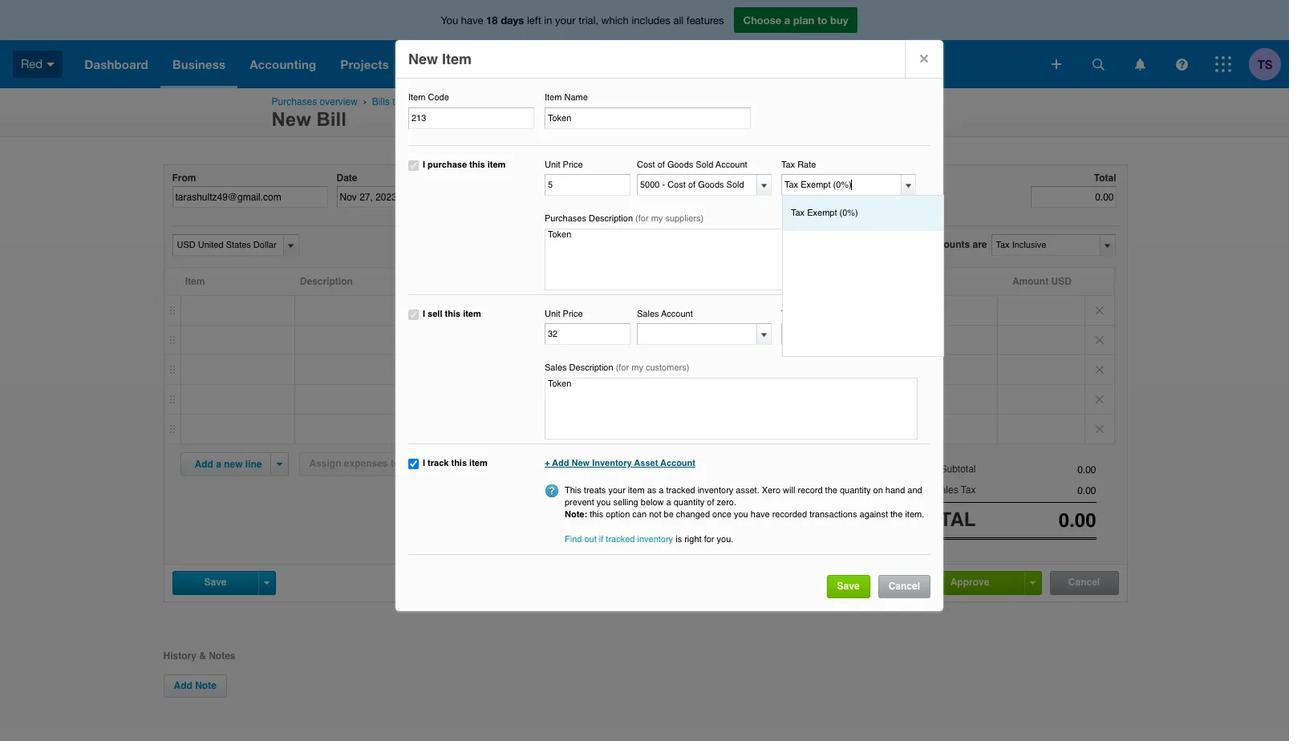 Task type: describe. For each thing, give the bounding box(es) containing it.
plan
[[793, 14, 814, 26]]

total
[[913, 509, 976, 531]]

tax exempt (0%)
[[791, 208, 858, 218]]

you.
[[717, 534, 733, 545]]

i for i track this item
[[423, 458, 425, 468]]

assign expenses to a customer or project link
[[299, 452, 511, 476]]

item for treats
[[628, 485, 645, 495]]

new
[[224, 459, 243, 470]]

due date
[[427, 172, 469, 184]]

add for add a new line
[[195, 459, 213, 470]]

0 vertical spatial of
[[657, 159, 665, 170]]

to inside ts banner
[[817, 14, 827, 26]]

1 vertical spatial sales
[[545, 363, 567, 373]]

days
[[501, 14, 524, 26]]

track
[[428, 458, 449, 468]]

i track this item
[[423, 458, 487, 468]]

a inside ts banner
[[784, 14, 790, 26]]

Unit Price text field
[[545, 323, 630, 345]]

item for item
[[185, 276, 205, 287]]

0 horizontal spatial save
[[204, 577, 227, 588]]

exempt
[[807, 208, 837, 218]]

choose
[[743, 14, 781, 26]]

you
[[441, 14, 458, 26]]

add inside + add new inventory asset account inventory asset account
[[552, 458, 569, 468]]

this for track
[[451, 458, 467, 468]]

(for for purchases description
[[635, 214, 649, 224]]

are
[[973, 239, 987, 250]]

more approve options... image
[[1030, 581, 1036, 585]]

item for item name
[[545, 92, 562, 103]]

tax rate for cost of goods sold account
[[781, 159, 816, 170]]

which
[[601, 14, 629, 26]]

tracked inside "this treats your item as a tracked inventory asset. xero will record the quantity on hand and prevent you selling below a quantity of zero. note: this option can not be changed once you have recorded transactions against the item."
[[666, 485, 695, 495]]

sales account
[[637, 309, 693, 319]]

this treats your item as a tracked inventory asset. xero will record the quantity on hand and prevent you selling below a quantity of zero. note: this option can not be changed once you have recorded transactions against the item.
[[565, 485, 924, 520]]

bills
[[372, 96, 390, 107]]

I track this item checkbox
[[408, 459, 419, 469]]

once
[[712, 510, 731, 520]]

goods
[[667, 159, 693, 170]]

tax rate for sales account
[[781, 309, 816, 319]]

rate for cost of goods sold account
[[797, 159, 816, 170]]

a right as
[[659, 485, 664, 495]]

item for sell
[[463, 309, 481, 319]]

price for purchases
[[563, 159, 583, 170]]

amount
[[1012, 276, 1049, 287]]

below
[[641, 497, 664, 508]]

bill
[[316, 108, 346, 130]]

ts banner
[[0, 0, 1289, 88]]

as
[[647, 485, 656, 495]]

item name
[[545, 92, 588, 103]]

purchases for (for my suppliers)
[[545, 214, 586, 224]]

notes
[[209, 650, 235, 662]]

in
[[544, 14, 552, 26]]

add a new line link
[[185, 453, 272, 476]]

add for add note
[[174, 680, 192, 691]]

on
[[873, 485, 883, 495]]

item for track
[[469, 458, 487, 468]]

to inside purchases overview › bills to pay › new bill
[[392, 96, 400, 107]]

new inside + add new inventory asset account inventory asset account
[[572, 458, 590, 468]]

line
[[245, 459, 262, 470]]

add note link
[[163, 675, 227, 698]]

1 date from the left
[[337, 172, 357, 184]]

Reference text field
[[518, 186, 638, 208]]

total
[[1094, 172, 1116, 184]]

option
[[606, 510, 630, 520]]

note
[[195, 680, 216, 691]]

2 date from the left
[[448, 172, 469, 184]]

to inside assign expenses to a customer or project link
[[391, 458, 400, 469]]

prevent
[[565, 497, 594, 508]]

approve
[[950, 577, 989, 588]]

Total text field
[[1030, 186, 1116, 208]]

unit for purchases description
[[545, 159, 560, 170]]

18
[[486, 14, 498, 26]]

reference
[[518, 172, 564, 184]]

add note
[[174, 680, 216, 691]]

buy
[[830, 14, 848, 26]]

Item Name text field
[[545, 107, 751, 129]]

0 vertical spatial new
[[408, 51, 438, 67]]

cancel button
[[1050, 572, 1118, 594]]

rate for sales account
[[797, 309, 816, 319]]

a inside add a new line link
[[216, 459, 221, 470]]

against
[[859, 510, 888, 520]]

item code
[[408, 92, 449, 103]]

1 horizontal spatial svg image
[[1215, 56, 1231, 72]]

0 vertical spatial asset
[[634, 458, 658, 468]]

1 horizontal spatial the
[[890, 510, 903, 520]]

not
[[649, 510, 661, 520]]

zero.
[[717, 497, 736, 508]]

(0%)
[[839, 208, 858, 218]]

+ add new inventory asset account inventory asset account
[[545, 458, 695, 482]]

my for suppliers)
[[651, 214, 663, 224]]

history & notes
[[163, 650, 235, 662]]

ts button
[[1249, 40, 1289, 88]]

purchases overview link
[[272, 96, 358, 107]]

and
[[908, 485, 922, 495]]

name
[[564, 92, 588, 103]]

purchases description (for my suppliers)
[[545, 214, 704, 224]]

inventory inside "this treats your item as a tracked inventory asset. xero will record the quantity on hand and prevent you selling below a quantity of zero. note: this option can not be changed once you have recorded transactions against the item."
[[698, 485, 733, 495]]

or
[[456, 458, 466, 469]]

red button
[[0, 40, 72, 88]]

if
[[599, 534, 603, 545]]

my for customers)
[[631, 363, 643, 373]]

features
[[686, 14, 724, 26]]

a inside assign expenses to a customer or project link
[[402, 458, 408, 469]]

this for purchase
[[469, 159, 485, 170]]

sales for tax rate
[[637, 309, 659, 319]]

right
[[684, 534, 702, 545]]

cancel inside button
[[1068, 577, 1100, 588]]

of inside "this treats your item as a tracked inventory asset. xero will record the quantity on hand and prevent you selling below a quantity of zero. note: this option can not be changed once you have recorded transactions against the item."
[[707, 497, 714, 508]]

amounts
[[928, 239, 970, 250]]

&
[[199, 650, 206, 662]]

price for sales
[[563, 309, 583, 319]]

xero
[[762, 485, 781, 495]]

overview
[[320, 96, 358, 107]]

+
[[545, 458, 550, 468]]

unit price for purchases
[[545, 159, 583, 170]]

more add line options... image
[[277, 463, 282, 466]]

will
[[783, 485, 795, 495]]

sales description (for my customers)
[[545, 363, 689, 373]]

due
[[427, 172, 445, 184]]

your inside "this treats your item as a tracked inventory asset. xero will record the quantity on hand and prevent you selling below a quantity of zero. note: this option can not be changed once you have recorded transactions against the item."
[[608, 485, 626, 495]]

Date text field
[[337, 187, 404, 207]]

a up be
[[666, 497, 671, 508]]

Item Code text field
[[408, 107, 534, 129]]

1 › from the left
[[363, 96, 367, 107]]

ts
[[1257, 57, 1273, 71]]

sales tax
[[934, 485, 976, 496]]

history
[[163, 650, 196, 662]]

account up customers) at the right
[[661, 309, 693, 319]]

project
[[469, 458, 501, 469]]

customer
[[410, 458, 454, 469]]

recorded
[[772, 510, 807, 520]]

1 vertical spatial tracked
[[606, 534, 635, 545]]

record
[[798, 485, 823, 495]]



Task type: vqa. For each thing, say whether or not it's contained in the screenshot.
1st Date from the left
yes



Task type: locate. For each thing, give the bounding box(es) containing it.
1 horizontal spatial save
[[837, 580, 860, 592]]

add inside add a new line link
[[195, 459, 213, 470]]

1 unit from the top
[[545, 159, 560, 170]]

1 vertical spatial of
[[707, 497, 714, 508]]

is
[[676, 534, 682, 545]]

tracked
[[666, 485, 695, 495], [606, 534, 635, 545]]

0 vertical spatial (for
[[635, 214, 649, 224]]

my
[[651, 214, 663, 224], [631, 363, 643, 373]]

new
[[408, 51, 438, 67], [272, 108, 311, 130], [572, 458, 590, 468]]

(for left customers) at the right
[[616, 363, 629, 373]]

sales down "unit price" text box
[[545, 363, 567, 373]]

price up "reference" text box
[[563, 159, 583, 170]]

transactions
[[809, 510, 857, 520]]

your inside you have 18 days left in your trial, which includes all features
[[555, 14, 576, 26]]

code
[[428, 92, 449, 103]]

1 vertical spatial the
[[890, 510, 903, 520]]

unit price for sales
[[545, 309, 583, 319]]

purchases down "reference" text box
[[545, 214, 586, 224]]

0 horizontal spatial new
[[272, 108, 311, 130]]

asset up as
[[634, 458, 658, 468]]

item right sell on the top left of page
[[463, 309, 481, 319]]

0 vertical spatial i
[[423, 159, 425, 170]]

have down xero
[[751, 510, 770, 520]]

changed
[[676, 510, 710, 520]]

date up date text field
[[337, 172, 357, 184]]

hand
[[885, 485, 905, 495]]

selling
[[613, 497, 638, 508]]

1 vertical spatial new
[[272, 108, 311, 130]]

1 vertical spatial your
[[608, 485, 626, 495]]

customers)
[[646, 363, 689, 373]]

0 horizontal spatial svg image
[[47, 62, 55, 66]]

this right sell on the top left of page
[[445, 309, 460, 319]]

i right i sell this item option
[[423, 309, 425, 319]]

purchases
[[272, 96, 317, 107], [545, 214, 586, 224]]

0 vertical spatial to
[[817, 14, 827, 26]]

save link left more save options... icon at bottom
[[173, 572, 258, 593]]

to
[[817, 14, 827, 26], [392, 96, 400, 107], [391, 458, 400, 469]]

1 vertical spatial unit
[[545, 309, 560, 319]]

1 vertical spatial price
[[563, 309, 583, 319]]

be
[[664, 510, 674, 520]]

item for purchase
[[487, 159, 506, 170]]

you
[[597, 497, 611, 508], [734, 510, 748, 520]]

price up "unit price" text box
[[563, 309, 583, 319]]

i for i sell this item
[[423, 309, 425, 319]]

0 vertical spatial you
[[597, 497, 611, 508]]

delete line item image
[[1085, 326, 1114, 355]]

tracked right if
[[606, 534, 635, 545]]

0 vertical spatial tax rate
[[781, 159, 816, 170]]

item for item code
[[408, 92, 425, 103]]

0 horizontal spatial you
[[597, 497, 611, 508]]

1 vertical spatial inventory
[[637, 534, 673, 545]]

unit up "unit price" text box
[[545, 309, 560, 319]]

0 horizontal spatial purchases
[[272, 96, 317, 107]]

to left pay
[[392, 96, 400, 107]]

my left customers) at the right
[[631, 363, 643, 373]]

1 horizontal spatial of
[[707, 497, 714, 508]]

find out if tracked inventory link
[[565, 534, 673, 545]]

item right or at bottom left
[[469, 458, 487, 468]]

1 horizontal spatial (for
[[635, 214, 649, 224]]

0 horizontal spatial my
[[631, 363, 643, 373]]

unit price up reference
[[545, 159, 583, 170]]

sell
[[428, 309, 442, 319]]

your up selling
[[608, 485, 626, 495]]

0 horizontal spatial quantity
[[674, 497, 705, 508]]

2 i from the top
[[423, 309, 425, 319]]

left
[[527, 14, 541, 26]]

this right purchase
[[469, 159, 485, 170]]

1 vertical spatial to
[[392, 96, 400, 107]]

2 vertical spatial i
[[423, 458, 425, 468]]

1 horizontal spatial asset
[[634, 458, 658, 468]]

0 horizontal spatial inventory
[[545, 472, 584, 482]]

2 unit from the top
[[545, 309, 560, 319]]

None text field
[[545, 174, 630, 196], [638, 175, 758, 195], [638, 324, 758, 344], [976, 485, 1096, 497], [976, 510, 1096, 532], [545, 174, 630, 196], [638, 175, 758, 195], [638, 324, 758, 344], [976, 485, 1096, 497], [976, 510, 1096, 532]]

amounts are
[[928, 239, 987, 250]]

i sell this item
[[423, 309, 481, 319]]

1 vertical spatial purchases
[[545, 214, 586, 224]]

1 vertical spatial asset
[[587, 472, 611, 482]]

a
[[784, 14, 790, 26], [402, 458, 408, 469], [216, 459, 221, 470], [659, 485, 664, 495], [666, 497, 671, 508]]

1 vertical spatial (for
[[616, 363, 629, 373]]

price
[[563, 159, 583, 170], [563, 309, 583, 319]]

add left new
[[195, 459, 213, 470]]

trial,
[[579, 14, 598, 26]]

1 horizontal spatial inventory
[[698, 485, 733, 495]]

assign expenses to a customer or project
[[309, 458, 501, 469]]

0 vertical spatial your
[[555, 14, 576, 26]]

4 delete line item image from the top
[[1085, 415, 1114, 444]]

item left as
[[628, 485, 645, 495]]

add inside add note link
[[174, 680, 192, 691]]

to left i track this item checkbox
[[391, 458, 400, 469]]

1 horizontal spatial you
[[734, 510, 748, 520]]

asset.
[[736, 485, 759, 495]]

0 horizontal spatial the
[[825, 485, 837, 495]]

1 horizontal spatial save link
[[827, 575, 870, 598]]

3 delete line item image from the top
[[1085, 385, 1114, 414]]

find out if tracked inventory is right for you.
[[565, 534, 733, 545]]

2 tax rate from the top
[[781, 309, 816, 319]]

item
[[442, 51, 472, 67], [408, 92, 425, 103], [545, 92, 562, 103], [185, 276, 205, 287]]

sales
[[637, 309, 659, 319], [545, 363, 567, 373], [934, 485, 958, 496]]

1 horizontal spatial sales
[[637, 309, 659, 319]]

1 price from the top
[[563, 159, 583, 170]]

1 horizontal spatial add
[[195, 459, 213, 470]]

you down treats
[[597, 497, 611, 508]]

svg image
[[1215, 56, 1231, 72], [47, 62, 55, 66]]

0 vertical spatial description
[[589, 214, 633, 224]]

i right i track this item checkbox
[[423, 458, 425, 468]]

you down zero.
[[734, 510, 748, 520]]

1 horizontal spatial date
[[448, 172, 469, 184]]

1 horizontal spatial purchases
[[545, 214, 586, 224]]

this
[[565, 485, 581, 495]]

description for i sell this item
[[569, 363, 613, 373]]

1 unit price from the top
[[545, 159, 583, 170]]

0 horizontal spatial tracked
[[606, 534, 635, 545]]

new down the purchases overview link
[[272, 108, 311, 130]]

out
[[584, 534, 597, 545]]

1 delete line item image from the top
[[1085, 296, 1114, 325]]

0 vertical spatial price
[[563, 159, 583, 170]]

my left suppliers)
[[651, 214, 663, 224]]

None text field
[[782, 175, 902, 195], [172, 186, 328, 208], [545, 228, 918, 290], [173, 235, 281, 255], [992, 235, 1099, 255], [782, 324, 902, 344], [545, 378, 918, 439], [976, 464, 1096, 476], [782, 175, 902, 195], [172, 186, 328, 208], [545, 228, 918, 290], [173, 235, 281, 255], [992, 235, 1099, 255], [782, 324, 902, 344], [545, 378, 918, 439], [976, 464, 1096, 476]]

0 vertical spatial purchases
[[272, 96, 317, 107]]

account up below
[[660, 458, 695, 468]]

0 horizontal spatial your
[[555, 14, 576, 26]]

i
[[423, 159, 425, 170], [423, 309, 425, 319], [423, 458, 425, 468]]

1 horizontal spatial cancel
[[1068, 577, 1100, 588]]

0 horizontal spatial ›
[[363, 96, 367, 107]]

quantity left on
[[840, 485, 871, 495]]

1 rate from the top
[[797, 159, 816, 170]]

0 vertical spatial tracked
[[666, 485, 695, 495]]

a left new
[[216, 459, 221, 470]]

date down i purchase this item
[[448, 172, 469, 184]]

amount usd
[[1012, 276, 1072, 287]]

1 horizontal spatial quantity
[[840, 485, 871, 495]]

unit price up "unit price" text box
[[545, 309, 583, 319]]

account right 'sold'
[[716, 159, 747, 170]]

0 horizontal spatial asset
[[587, 472, 611, 482]]

date
[[337, 172, 357, 184], [448, 172, 469, 184]]

2 delete line item image from the top
[[1085, 355, 1114, 384]]

sales up customers) at the right
[[637, 309, 659, 319]]

you have 18 days left in your trial, which includes all features
[[441, 14, 724, 26]]

1 vertical spatial rate
[[797, 309, 816, 319]]

› left the bills
[[363, 96, 367, 107]]

note:
[[565, 510, 587, 520]]

tracked up be
[[666, 485, 695, 495]]

1 horizontal spatial your
[[608, 485, 626, 495]]

item
[[487, 159, 506, 170], [463, 309, 481, 319], [469, 458, 487, 468], [628, 485, 645, 495]]

1 vertical spatial unit price
[[545, 309, 583, 319]]

0 horizontal spatial date
[[337, 172, 357, 184]]

1 vertical spatial quantity
[[674, 497, 705, 508]]

2 vertical spatial new
[[572, 458, 590, 468]]

choose a plan to buy
[[743, 14, 848, 26]]

inventory up zero.
[[698, 485, 733, 495]]

0 vertical spatial the
[[825, 485, 837, 495]]

new inside purchases overview › bills to pay › new bill
[[272, 108, 311, 130]]

includes
[[632, 14, 670, 26]]

add
[[552, 458, 569, 468], [195, 459, 213, 470], [174, 680, 192, 691]]

0 horizontal spatial inventory
[[637, 534, 673, 545]]

I sell this item checkbox
[[408, 309, 419, 320]]

unit
[[545, 159, 560, 170], [545, 309, 560, 319]]

red
[[21, 57, 43, 70]]

have inside you have 18 days left in your trial, which includes all features
[[461, 14, 483, 26]]

2 horizontal spatial new
[[572, 458, 590, 468]]

0 horizontal spatial (for
[[616, 363, 629, 373]]

inventory up this
[[545, 472, 584, 482]]

2 vertical spatial sales
[[934, 485, 958, 496]]

account up as
[[613, 472, 648, 482]]

i purchase this item
[[423, 159, 506, 170]]

I purchase this item checkbox
[[408, 160, 419, 171]]

can
[[632, 510, 647, 520]]

0 horizontal spatial save link
[[173, 572, 258, 593]]

a left plan on the right top of the page
[[784, 14, 790, 26]]

svg image right "red"
[[47, 62, 55, 66]]

0 vertical spatial sales
[[637, 309, 659, 319]]

add right +
[[552, 458, 569, 468]]

0 horizontal spatial of
[[657, 159, 665, 170]]

cancel inside "link"
[[888, 580, 920, 592]]

your right in
[[555, 14, 576, 26]]

all
[[673, 14, 684, 26]]

have left 18
[[461, 14, 483, 26]]

cancel link
[[878, 575, 930, 598]]

0 horizontal spatial cancel
[[888, 580, 920, 592]]

subtotal
[[940, 464, 976, 475]]

i for i purchase this item
[[423, 159, 425, 170]]

1 i from the top
[[423, 159, 425, 170]]

2 rate from the top
[[797, 309, 816, 319]]

1 vertical spatial description
[[300, 276, 353, 287]]

cost of goods sold account
[[637, 159, 747, 170]]

asset up treats
[[587, 472, 611, 482]]

the right record
[[825, 485, 837, 495]]

i right i purchase this item checkbox
[[423, 159, 425, 170]]

1 vertical spatial my
[[631, 363, 643, 373]]

1 vertical spatial inventory
[[545, 472, 584, 482]]

(for for sales description
[[616, 363, 629, 373]]

a left i track this item checkbox
[[402, 458, 408, 469]]

0 vertical spatial unit price
[[545, 159, 583, 170]]

account
[[716, 159, 747, 170], [661, 309, 693, 319], [660, 458, 695, 468], [613, 472, 648, 482]]

save link left cancel "link"
[[827, 575, 870, 598]]

delete line item image
[[1085, 296, 1114, 325], [1085, 355, 1114, 384], [1085, 385, 1114, 414], [1085, 415, 1114, 444]]

this
[[469, 159, 485, 170], [445, 309, 460, 319], [451, 458, 467, 468], [590, 510, 603, 520]]

› left code
[[424, 96, 428, 107]]

have inside "this treats your item as a tracked inventory asset. xero will record the quantity on hand and prevent you selling below a quantity of zero. note: this option can not be changed once you have recorded transactions against the item."
[[751, 510, 770, 520]]

svg image inside 'red' popup button
[[47, 62, 55, 66]]

save link
[[173, 572, 258, 593], [827, 575, 870, 598]]

item right purchase
[[487, 159, 506, 170]]

new up this
[[572, 458, 590, 468]]

sales for total
[[934, 485, 958, 496]]

item.
[[905, 510, 924, 520]]

›
[[363, 96, 367, 107], [424, 96, 428, 107]]

2 › from the left
[[424, 96, 428, 107]]

1 horizontal spatial ›
[[424, 96, 428, 107]]

1 horizontal spatial my
[[651, 214, 663, 224]]

item inside "this treats your item as a tracked inventory asset. xero will record the quantity on hand and prevent you selling below a quantity of zero. note: this option can not be changed once you have recorded transactions against the item."
[[628, 485, 645, 495]]

approve link
[[916, 572, 1024, 593]]

0 horizontal spatial have
[[461, 14, 483, 26]]

rate
[[797, 159, 816, 170], [797, 309, 816, 319]]

of left zero.
[[707, 497, 714, 508]]

this right track
[[451, 458, 467, 468]]

cost
[[637, 159, 655, 170]]

inventory up treats
[[592, 458, 632, 468]]

add a new line
[[195, 459, 262, 470]]

1 vertical spatial you
[[734, 510, 748, 520]]

cancel right more approve options... icon
[[1068, 577, 1100, 588]]

2 unit price from the top
[[545, 309, 583, 319]]

1 tax rate from the top
[[781, 159, 816, 170]]

0 vertical spatial inventory
[[698, 485, 733, 495]]

svg image left ts
[[1215, 56, 1231, 72]]

inventory left the is
[[637, 534, 673, 545]]

to left the buy
[[817, 14, 827, 26]]

0 vertical spatial unit
[[545, 159, 560, 170]]

cancel left approve
[[888, 580, 920, 592]]

this for sell
[[445, 309, 460, 319]]

2 horizontal spatial add
[[552, 458, 569, 468]]

2 vertical spatial to
[[391, 458, 400, 469]]

1 vertical spatial have
[[751, 510, 770, 520]]

2 price from the top
[[563, 309, 583, 319]]

0 horizontal spatial sales
[[545, 363, 567, 373]]

0 vertical spatial inventory
[[592, 458, 632, 468]]

new item
[[408, 51, 472, 67]]

this right note: at the left of the page
[[590, 510, 603, 520]]

1 horizontal spatial tracked
[[666, 485, 695, 495]]

(for
[[635, 214, 649, 224], [616, 363, 629, 373]]

treats
[[584, 485, 606, 495]]

of right cost
[[657, 159, 665, 170]]

1 vertical spatial tax rate
[[781, 309, 816, 319]]

purchases for new bill
[[272, 96, 317, 107]]

the left item.
[[890, 510, 903, 520]]

this inside "this treats your item as a tracked inventory asset. xero will record the quantity on hand and prevent you selling below a quantity of zero. note: this option can not be changed once you have recorded transactions against the item."
[[590, 510, 603, 520]]

new up item code
[[408, 51, 438, 67]]

purchases up bill
[[272, 96, 317, 107]]

add left "note"
[[174, 680, 192, 691]]

purchases inside purchases overview › bills to pay › new bill
[[272, 96, 317, 107]]

1 horizontal spatial inventory
[[592, 458, 632, 468]]

tax
[[781, 159, 795, 170], [791, 208, 805, 218], [781, 309, 795, 319], [961, 485, 976, 496]]

suppliers)
[[665, 214, 704, 224]]

1 horizontal spatial have
[[751, 510, 770, 520]]

0 vertical spatial rate
[[797, 159, 816, 170]]

0 horizontal spatial add
[[174, 680, 192, 691]]

save left cancel "link"
[[837, 580, 860, 592]]

3 i from the top
[[423, 458, 425, 468]]

2 vertical spatial description
[[569, 363, 613, 373]]

more save options... image
[[264, 581, 270, 585]]

save left more save options... icon at bottom
[[204, 577, 227, 588]]

tax rate
[[781, 159, 816, 170], [781, 309, 816, 319]]

(for left suppliers)
[[635, 214, 649, 224]]

usd
[[1051, 276, 1072, 287]]

unit for sales description
[[545, 309, 560, 319]]

1 vertical spatial i
[[423, 309, 425, 319]]

0 vertical spatial quantity
[[840, 485, 871, 495]]

purchase
[[428, 159, 467, 170]]

sales down subtotal
[[934, 485, 958, 496]]

0 vertical spatial my
[[651, 214, 663, 224]]

unit price
[[545, 159, 583, 170], [545, 309, 583, 319]]

description for i purchase this item
[[589, 214, 633, 224]]

2 horizontal spatial sales
[[934, 485, 958, 496]]

bills to pay link
[[372, 96, 419, 107]]

assign
[[309, 458, 341, 469]]

1 horizontal spatial new
[[408, 51, 438, 67]]

quantity up 'changed'
[[674, 497, 705, 508]]

0 vertical spatial have
[[461, 14, 483, 26]]

unit up reference
[[545, 159, 560, 170]]

svg image
[[1092, 58, 1104, 70], [1135, 58, 1145, 70], [1176, 58, 1188, 70], [1052, 59, 1061, 69]]



